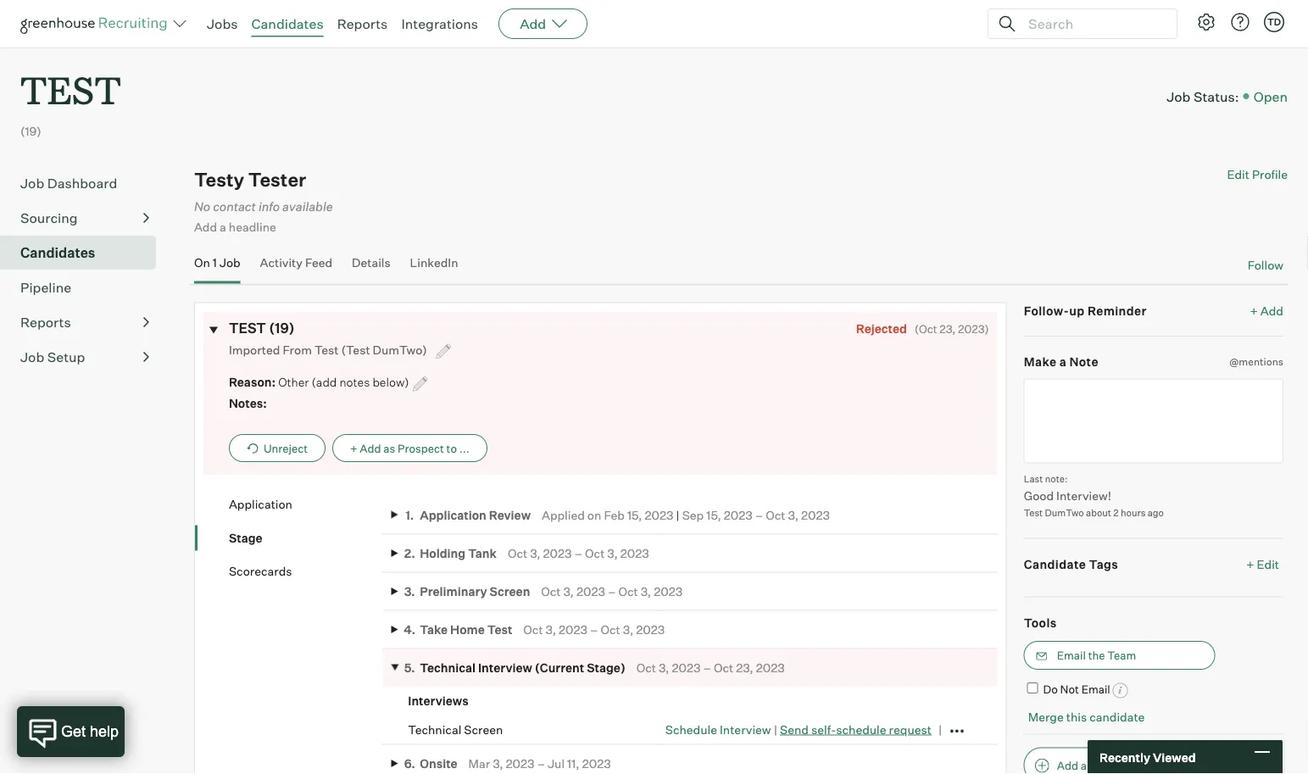 Task type: locate. For each thing, give the bounding box(es) containing it.
test inside last note: good interview! test dumtwo               about 2 hours               ago
[[1024, 507, 1043, 518]]

23, up schedule interview 'link'
[[736, 661, 754, 675]]

applied
[[542, 507, 585, 522]]

1 vertical spatial to
[[1144, 759, 1155, 772]]

+ for + add
[[1251, 303, 1258, 318]]

test left (test
[[315, 342, 339, 357]]

23, inside "rejected (oct 23, 2023)"
[[940, 322, 956, 335]]

add button
[[499, 8, 588, 39]]

job for job setup
[[20, 349, 44, 366]]

interview down 4. take home test oct 3, 2023 – oct 3, 2023
[[478, 661, 533, 675]]

info
[[259, 199, 280, 214]]

headline
[[229, 220, 276, 235]]

test down 'good'
[[1024, 507, 1043, 518]]

add inside popup button
[[520, 15, 546, 32]]

as down below)
[[384, 441, 395, 455]]

oct right the sep
[[766, 507, 786, 522]]

0 horizontal spatial reports
[[20, 314, 71, 331]]

| left send
[[774, 722, 778, 737]]

0 vertical spatial prospect
[[398, 441, 444, 455]]

greenhouse recruiting image
[[20, 14, 173, 34]]

dumtwo)
[[373, 342, 427, 357]]

(test
[[341, 342, 370, 357]]

add as prospect to ...
[[1057, 759, 1167, 772]]

merge
[[1029, 710, 1064, 724]]

do
[[1044, 683, 1058, 696]]

edit profile
[[1228, 167, 1288, 182]]

+ add as prospect to ...
[[350, 441, 470, 455]]

pipeline link
[[20, 278, 149, 298]]

tank
[[468, 546, 497, 561]]

0 horizontal spatial as
[[384, 441, 395, 455]]

reports link down pipeline link
[[20, 312, 149, 333]]

0 vertical spatial ...
[[460, 441, 470, 455]]

1 vertical spatial test
[[1024, 507, 1043, 518]]

linkedin
[[410, 255, 458, 270]]

23, right (oct
[[940, 322, 956, 335]]

– left jul
[[537, 756, 545, 771]]

oct
[[766, 507, 786, 522], [508, 546, 528, 561], [585, 546, 605, 561], [541, 584, 561, 599], [619, 584, 638, 599], [524, 622, 543, 637], [601, 622, 621, 637], [637, 661, 656, 675], [714, 661, 734, 675]]

screen down 2. holding tank oct 3, 2023 – oct 3, 2023
[[490, 584, 530, 599]]

2 15, from the left
[[707, 507, 722, 522]]

0 vertical spatial test
[[20, 64, 121, 114]]

0 horizontal spatial to
[[447, 441, 457, 455]]

1 vertical spatial prospect
[[1095, 759, 1142, 772]]

0 vertical spatial as
[[384, 441, 395, 455]]

0 vertical spatial +
[[1251, 303, 1258, 318]]

0 horizontal spatial 15,
[[628, 507, 642, 522]]

candidates down sourcing
[[20, 244, 95, 261]]

+ for + add as prospect to ...
[[350, 441, 357, 455]]

1 horizontal spatial a
[[1060, 354, 1067, 369]]

0 vertical spatial 23,
[[940, 322, 956, 335]]

0 vertical spatial technical
[[420, 661, 476, 675]]

0 horizontal spatial prospect
[[398, 441, 444, 455]]

self-
[[812, 722, 837, 737]]

...
[[460, 441, 470, 455], [1157, 759, 1167, 772]]

1 vertical spatial |
[[774, 722, 778, 737]]

(19)
[[20, 124, 41, 139], [269, 320, 295, 337]]

1 horizontal spatial (19)
[[269, 320, 295, 337]]

follow link
[[1248, 257, 1284, 273]]

contact
[[213, 199, 256, 214]]

0 vertical spatial email
[[1057, 649, 1086, 662]]

viewed
[[1153, 750, 1196, 765]]

0 vertical spatial a
[[220, 220, 226, 235]]

interview
[[478, 661, 533, 675], [720, 722, 771, 737]]

1 vertical spatial candidates link
[[20, 243, 149, 263]]

job left setup
[[20, 349, 44, 366]]

1 horizontal spatial interview
[[720, 722, 771, 737]]

job dashboard link
[[20, 173, 149, 194]]

reports link left the integrations
[[337, 15, 388, 32]]

1 horizontal spatial test
[[229, 320, 266, 337]]

test right home
[[487, 622, 513, 637]]

dashboard
[[47, 175, 117, 192]]

1 horizontal spatial prospect
[[1095, 759, 1142, 772]]

schedule interview link
[[666, 722, 771, 737]]

candidates link up pipeline link
[[20, 243, 149, 263]]

1 horizontal spatial 23,
[[940, 322, 956, 335]]

0 horizontal spatial edit
[[1228, 167, 1250, 182]]

merge this candidate link
[[1029, 710, 1145, 724]]

stage link
[[229, 530, 383, 546]]

schedule interview | send self-schedule request
[[666, 722, 932, 737]]

candidate
[[1090, 710, 1145, 724]]

0 vertical spatial reports
[[337, 15, 388, 32]]

candidates right jobs link
[[251, 15, 324, 32]]

reports left the integrations
[[337, 15, 388, 32]]

test down greenhouse recruiting image
[[20, 64, 121, 114]]

15, right feb
[[628, 507, 642, 522]]

application up holding
[[420, 507, 487, 522]]

job setup link
[[20, 347, 149, 367]]

15, right the sep
[[707, 507, 722, 522]]

0 horizontal spatial ...
[[460, 441, 470, 455]]

– right the sep
[[756, 507, 764, 522]]

as left the recently
[[1081, 759, 1093, 772]]

unreject
[[264, 441, 308, 455]]

do not email
[[1044, 683, 1111, 696]]

4.
[[404, 622, 416, 637]]

+ inside button
[[350, 441, 357, 455]]

0 horizontal spatial test
[[20, 64, 121, 114]]

email inside button
[[1057, 649, 1086, 662]]

reports down 'pipeline'
[[20, 314, 71, 331]]

1 vertical spatial as
[[1081, 759, 1093, 772]]

test
[[20, 64, 121, 114], [229, 320, 266, 337]]

interview!
[[1057, 488, 1112, 503]]

a
[[220, 220, 226, 235], [1060, 354, 1067, 369]]

candidates
[[251, 15, 324, 32], [20, 244, 95, 261]]

1 horizontal spatial candidates link
[[251, 15, 324, 32]]

job setup
[[20, 349, 85, 366]]

ago
[[1148, 507, 1165, 518]]

0 horizontal spatial reports link
[[20, 312, 149, 333]]

below)
[[373, 375, 409, 390]]

rejected
[[856, 321, 907, 336]]

candidates link
[[251, 15, 324, 32], [20, 243, 149, 263]]

jobs
[[207, 15, 238, 32]]

setup
[[47, 349, 85, 366]]

1 vertical spatial (19)
[[269, 320, 295, 337]]

2 horizontal spatial test
[[1024, 507, 1043, 518]]

0 vertical spatial screen
[[490, 584, 530, 599]]

1 vertical spatial ...
[[1157, 759, 1167, 772]]

edit profile link
[[1228, 167, 1288, 182]]

0 vertical spatial interview
[[478, 661, 533, 675]]

up
[[1070, 303, 1085, 318]]

last
[[1024, 473, 1044, 485]]

email left the the
[[1057, 649, 1086, 662]]

0 horizontal spatial test
[[315, 342, 339, 357]]

test for test
[[20, 64, 121, 114]]

prospect down candidate
[[1095, 759, 1142, 772]]

0 vertical spatial reports link
[[337, 15, 388, 32]]

follow-
[[1024, 303, 1070, 318]]

oct right tank
[[508, 546, 528, 561]]

1 horizontal spatial application
[[420, 507, 487, 522]]

pipeline
[[20, 279, 71, 296]]

– down the applied
[[575, 546, 583, 561]]

0 horizontal spatial (19)
[[20, 124, 41, 139]]

candidates link right jobs link
[[251, 15, 324, 32]]

test up imported
[[229, 320, 266, 337]]

open
[[1254, 88, 1288, 105]]

3,
[[788, 507, 799, 522], [530, 546, 541, 561], [608, 546, 618, 561], [564, 584, 574, 599], [641, 584, 651, 599], [546, 622, 556, 637], [623, 622, 634, 637], [659, 661, 670, 675], [493, 756, 503, 771]]

technical down interviews
[[408, 722, 462, 737]]

job right 1
[[220, 255, 241, 270]]

prospect up 1.
[[398, 441, 444, 455]]

make
[[1024, 354, 1057, 369]]

jul
[[548, 756, 565, 771]]

1 horizontal spatial as
[[1081, 759, 1093, 772]]

request
[[889, 722, 932, 737]]

follow
[[1248, 258, 1284, 273]]

imported from test (test dumtwo)
[[229, 342, 430, 357]]

0 horizontal spatial 23,
[[736, 661, 754, 675]]

Do Not Email checkbox
[[1028, 683, 1039, 694]]

technical up interviews
[[420, 661, 476, 675]]

a left note on the right
[[1060, 354, 1067, 369]]

1 horizontal spatial candidates
[[251, 15, 324, 32]]

1 vertical spatial test
[[229, 320, 266, 337]]

screen up mar
[[464, 722, 503, 737]]

add inside testy tester no contact info available add a headline
[[194, 220, 217, 235]]

as
[[384, 441, 395, 455], [1081, 759, 1093, 772]]

sourcing link
[[20, 208, 149, 228]]

0 horizontal spatial candidates
[[20, 244, 95, 261]]

application up stage
[[229, 497, 293, 512]]

(19) down the test link at the left top of page
[[20, 124, 41, 139]]

1 vertical spatial 23,
[[736, 661, 754, 675]]

None text field
[[1024, 379, 1284, 463]]

1 vertical spatial reports link
[[20, 312, 149, 333]]

technical
[[420, 661, 476, 675], [408, 722, 462, 737]]

Search text field
[[1025, 11, 1162, 36]]

(19) up from on the left top of the page
[[269, 320, 295, 337]]

job for job dashboard
[[20, 175, 44, 192]]

activity
[[260, 255, 303, 270]]

+
[[1251, 303, 1258, 318], [350, 441, 357, 455], [1247, 557, 1255, 571]]

technical screen
[[408, 722, 503, 737]]

a down contact
[[220, 220, 226, 235]]

oct right stage)
[[637, 661, 656, 675]]

0 vertical spatial candidates
[[251, 15, 324, 32]]

1 vertical spatial edit
[[1257, 557, 1280, 571]]

job left status:
[[1167, 88, 1191, 105]]

from
[[283, 342, 312, 357]]

oct up stage)
[[601, 622, 621, 637]]

email right not
[[1082, 683, 1111, 696]]

0 vertical spatial |
[[676, 507, 680, 522]]

+ add as prospect to ... button
[[332, 434, 488, 462]]

0 horizontal spatial a
[[220, 220, 226, 235]]

onsite
[[420, 756, 458, 771]]

application
[[229, 497, 293, 512], [420, 507, 487, 522]]

a inside testy tester no contact info available add a headline
[[220, 220, 226, 235]]

make a note
[[1024, 354, 1099, 369]]

0 horizontal spatial |
[[676, 507, 680, 522]]

1
[[213, 255, 217, 270]]

testy
[[194, 168, 244, 191]]

0 vertical spatial to
[[447, 441, 457, 455]]

1 horizontal spatial 15,
[[707, 507, 722, 522]]

tools
[[1024, 615, 1057, 630]]

1 vertical spatial +
[[350, 441, 357, 455]]

@mentions
[[1230, 355, 1284, 368]]

review
[[489, 507, 531, 522]]

2 vertical spatial +
[[1247, 557, 1255, 571]]

| left the sep
[[676, 507, 680, 522]]

(oct
[[915, 322, 938, 335]]

1 horizontal spatial |
[[774, 722, 778, 737]]

recently viewed
[[1100, 750, 1196, 765]]

prospect inside add as prospect to ... button
[[1095, 759, 1142, 772]]

1 horizontal spatial test
[[487, 622, 513, 637]]

interview left send
[[720, 722, 771, 737]]

td button
[[1261, 8, 1288, 36]]

job up sourcing
[[20, 175, 44, 192]]



Task type: describe. For each thing, give the bounding box(es) containing it.
1 vertical spatial screen
[[464, 722, 503, 737]]

oct down the 3. preliminary screen oct 3, 2023 – oct 3, 2023
[[524, 622, 543, 637]]

1 horizontal spatial ...
[[1157, 759, 1167, 772]]

scorecards link
[[229, 563, 383, 580]]

mar
[[469, 756, 490, 771]]

1 vertical spatial a
[[1060, 354, 1067, 369]]

scorecards
[[229, 564, 292, 579]]

1 vertical spatial reports
[[20, 314, 71, 331]]

3.
[[404, 584, 415, 599]]

holding
[[420, 546, 466, 561]]

+ edit link
[[1243, 552, 1284, 576]]

home
[[450, 622, 485, 637]]

6.
[[404, 756, 415, 771]]

0 vertical spatial edit
[[1228, 167, 1250, 182]]

1. application review applied on  feb 15, 2023 | sep 15, 2023 – oct 3, 2023
[[406, 507, 830, 522]]

job for job status:
[[1167, 88, 1191, 105]]

reminder
[[1088, 303, 1147, 318]]

candidate
[[1024, 557, 1087, 571]]

schedule
[[666, 722, 717, 737]]

jobs link
[[207, 15, 238, 32]]

2. holding tank oct 3, 2023 – oct 3, 2023
[[404, 546, 649, 561]]

0 horizontal spatial candidates link
[[20, 243, 149, 263]]

+ add link
[[1251, 302, 1284, 319]]

preliminary
[[420, 584, 487, 599]]

test for test (19)
[[229, 320, 266, 337]]

on
[[194, 255, 210, 270]]

oct down 1. application review applied on  feb 15, 2023 | sep 15, 2023 – oct 3, 2023
[[619, 584, 638, 599]]

0 vertical spatial candidates link
[[251, 15, 324, 32]]

recently
[[1100, 750, 1151, 765]]

2 vertical spatial test
[[487, 622, 513, 637]]

1 vertical spatial email
[[1082, 683, 1111, 696]]

1 vertical spatial candidates
[[20, 244, 95, 261]]

1 horizontal spatial edit
[[1257, 557, 1280, 571]]

configure image
[[1197, 12, 1217, 32]]

prospect inside + add as prospect to ... button
[[398, 441, 444, 455]]

details link
[[352, 255, 391, 280]]

+ for + edit
[[1247, 557, 1255, 571]]

notes
[[340, 375, 370, 390]]

note
[[1070, 354, 1099, 369]]

1.
[[406, 507, 414, 522]]

1 vertical spatial interview
[[720, 722, 771, 737]]

not
[[1061, 683, 1080, 696]]

1 vertical spatial technical
[[408, 722, 462, 737]]

+ edit
[[1247, 557, 1280, 571]]

job dashboard
[[20, 175, 117, 192]]

hours
[[1121, 507, 1146, 518]]

2.
[[404, 546, 415, 561]]

feed
[[305, 255, 333, 270]]

oct 3, 2023 – oct 23, 2023
[[637, 661, 785, 675]]

tester
[[248, 168, 306, 191]]

available
[[283, 199, 333, 214]]

3. preliminary screen oct 3, 2023 – oct 3, 2023
[[404, 584, 683, 599]]

status:
[[1194, 88, 1240, 105]]

test (19)
[[229, 320, 295, 337]]

oct up 4. take home test oct 3, 2023 – oct 3, 2023
[[541, 584, 561, 599]]

0 horizontal spatial application
[[229, 497, 293, 512]]

on 1 job
[[194, 255, 241, 270]]

on
[[588, 507, 602, 522]]

1 horizontal spatial reports
[[337, 15, 388, 32]]

feb
[[604, 507, 625, 522]]

last note: good interview! test dumtwo               about 2 hours               ago
[[1024, 473, 1165, 518]]

application link
[[229, 496, 383, 513]]

on 1 job link
[[194, 255, 241, 280]]

profile
[[1253, 167, 1288, 182]]

1 horizontal spatial to
[[1144, 759, 1155, 772]]

0 vertical spatial (19)
[[20, 124, 41, 139]]

– up stage)
[[590, 622, 598, 637]]

add as prospect to ... button
[[1024, 748, 1216, 774]]

the
[[1089, 649, 1106, 662]]

oct up schedule interview 'link'
[[714, 661, 734, 675]]

send
[[780, 722, 809, 737]]

(add
[[312, 375, 337, 390]]

1 horizontal spatial reports link
[[337, 15, 388, 32]]

dumtwo
[[1045, 507, 1085, 518]]

job status:
[[1167, 88, 1240, 105]]

5. technical interview (current stage)
[[404, 661, 626, 675]]

@mentions link
[[1230, 354, 1284, 370]]

– up schedule interview 'link'
[[704, 661, 712, 675]]

other
[[278, 375, 309, 390]]

email the team button
[[1024, 641, 1216, 670]]

merge this candidate
[[1029, 710, 1145, 724]]

(current
[[535, 661, 585, 675]]

follow-up reminder
[[1024, 303, 1147, 318]]

0 vertical spatial test
[[315, 342, 339, 357]]

0 horizontal spatial interview
[[478, 661, 533, 675]]

integrations link
[[401, 15, 478, 32]]

note:
[[1046, 473, 1068, 485]]

2023)
[[958, 322, 990, 335]]

oct down on
[[585, 546, 605, 561]]

candidate tags
[[1024, 557, 1119, 571]]

11,
[[567, 756, 580, 771]]

rejected (oct 23, 2023)
[[856, 321, 990, 336]]

– down feb
[[608, 584, 616, 599]]

test link
[[20, 47, 121, 118]]

reason:
[[229, 375, 276, 390]]

details
[[352, 255, 391, 270]]

imported
[[229, 342, 280, 357]]

team
[[1108, 649, 1137, 662]]

1 15, from the left
[[628, 507, 642, 522]]

td
[[1268, 16, 1282, 28]]

+ add
[[1251, 303, 1284, 318]]

email the team
[[1057, 649, 1137, 662]]

reason: other (add notes below)
[[229, 375, 409, 390]]



Task type: vqa. For each thing, say whether or not it's contained in the screenshot.


